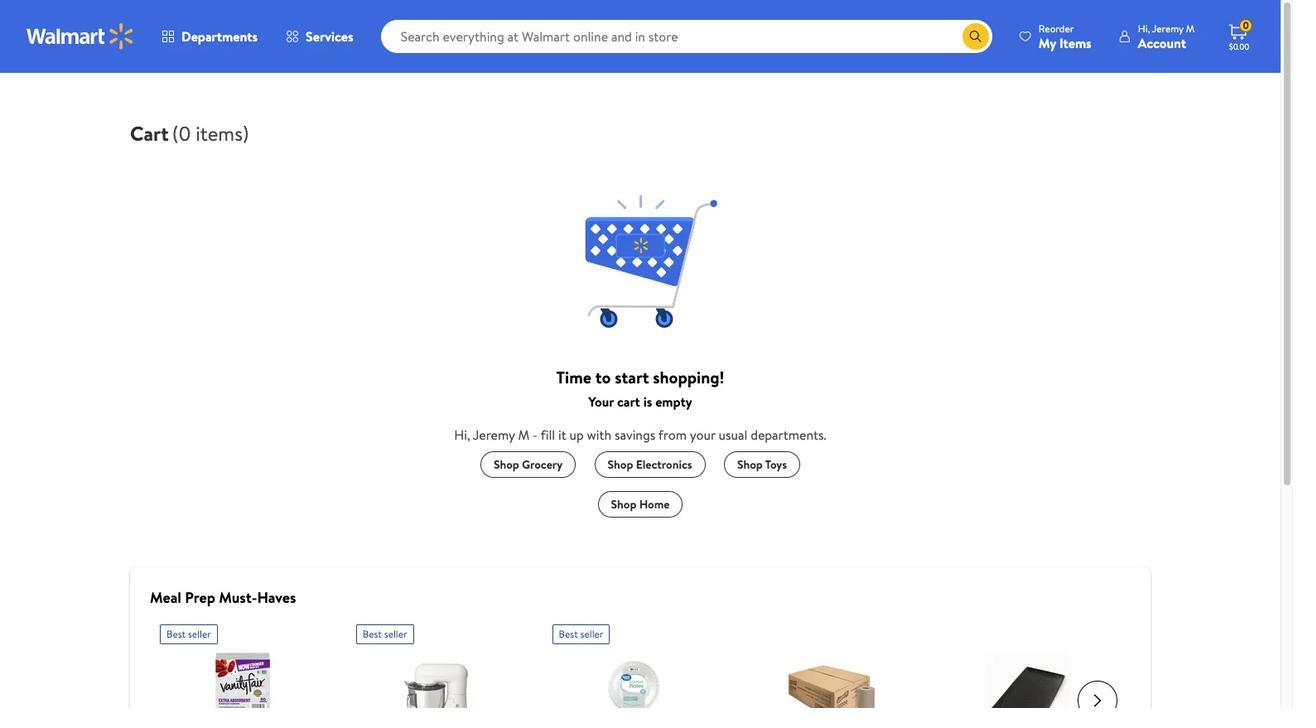 Task type: locate. For each thing, give the bounding box(es) containing it.
time to start shopping! your cart is empty
[[557, 366, 725, 411]]

hi, for hi,  jeremy m - fill it up with savings from your usual departments.
[[454, 426, 470, 444]]

1 horizontal spatial best
[[363, 627, 382, 641]]

1 best from the left
[[167, 627, 186, 641]]

1 horizontal spatial seller
[[384, 627, 407, 641]]

jeremy left -
[[473, 426, 515, 444]]

0 vertical spatial hi,
[[1138, 21, 1150, 35]]

hi, jeremy m account
[[1138, 21, 1195, 52]]

2 horizontal spatial best seller group
[[552, 618, 719, 709]]

best seller group
[[160, 618, 326, 709], [356, 618, 523, 709], [552, 618, 719, 709]]

search icon image
[[969, 30, 983, 43]]

hi, for hi, jeremy m account
[[1138, 21, 1150, 35]]

jeremy left '0 $0.00'
[[1153, 21, 1184, 35]]

jeremy for -
[[473, 426, 515, 444]]

0 horizontal spatial jeremy
[[473, 426, 515, 444]]

shop for shop grocery
[[494, 457, 519, 473]]

1 horizontal spatial m
[[1186, 21, 1195, 35]]

shop home
[[611, 496, 670, 513]]

1 best seller from the left
[[167, 627, 211, 641]]

hi,
[[1138, 21, 1150, 35], [454, 426, 470, 444]]

m for -
[[518, 426, 530, 444]]

2 best seller group from the left
[[356, 618, 523, 709]]

jeremy inside hi, jeremy m account
[[1153, 21, 1184, 35]]

m left -
[[518, 426, 530, 444]]

shopping!
[[653, 366, 725, 389]]

shop
[[494, 457, 519, 473], [608, 457, 633, 473], [737, 457, 763, 473], [611, 496, 637, 513]]

1 horizontal spatial best seller
[[363, 627, 407, 641]]

it
[[559, 426, 567, 444]]

2 horizontal spatial best seller
[[559, 627, 604, 641]]

shop left home
[[611, 496, 637, 513]]

1 seller from the left
[[188, 627, 211, 641]]

1 best seller group from the left
[[160, 618, 326, 709]]

must-
[[219, 588, 257, 608]]

2 horizontal spatial seller
[[581, 627, 604, 641]]

hi, inside hi, jeremy m account
[[1138, 21, 1150, 35]]

shop left grocery
[[494, 457, 519, 473]]

0 horizontal spatial seller
[[188, 627, 211, 641]]

jeremy
[[1153, 21, 1184, 35], [473, 426, 515, 444]]

start
[[615, 366, 649, 389]]

reorder my items
[[1039, 21, 1092, 52]]

1 horizontal spatial best seller group
[[356, 618, 523, 709]]

2 best from the left
[[363, 627, 382, 641]]

0 horizontal spatial best
[[167, 627, 186, 641]]

0 vertical spatial jeremy
[[1153, 21, 1184, 35]]

shop toys link
[[724, 452, 801, 478]]

0 horizontal spatial best seller
[[167, 627, 211, 641]]

shop left toys
[[737, 457, 763, 473]]

0 vertical spatial m
[[1186, 21, 1195, 35]]

shop for shop toys
[[737, 457, 763, 473]]

cart (0 items)
[[130, 119, 249, 148]]

m
[[1186, 21, 1195, 35], [518, 426, 530, 444]]

departments.
[[751, 426, 827, 444]]

1 vertical spatial jeremy
[[473, 426, 515, 444]]

shop electronics
[[608, 457, 692, 473]]

seller
[[188, 627, 211, 641], [384, 627, 407, 641], [581, 627, 604, 641]]

time
[[557, 366, 592, 389]]

3 best seller group from the left
[[552, 618, 719, 709]]

0 horizontal spatial hi,
[[454, 426, 470, 444]]

2 horizontal spatial best
[[559, 627, 578, 641]]

best seller
[[167, 627, 211, 641], [363, 627, 407, 641], [559, 627, 604, 641]]

m left '0 $0.00'
[[1186, 21, 1195, 35]]

jeremy for account
[[1153, 21, 1184, 35]]

3 best seller from the left
[[559, 627, 604, 641]]

shop for shop electronics
[[608, 457, 633, 473]]

1 horizontal spatial hi,
[[1138, 21, 1150, 35]]

best for 2nd best seller group
[[363, 627, 382, 641]]

account
[[1138, 34, 1187, 52]]

empty cart image
[[541, 181, 740, 346]]

1 vertical spatial hi,
[[454, 426, 470, 444]]

shop for shop home
[[611, 496, 637, 513]]

shop electronics link
[[595, 452, 706, 478]]

services
[[306, 27, 354, 46]]

hi, right "items" at the top of page
[[1138, 21, 1150, 35]]

m inside hi, jeremy m account
[[1186, 21, 1195, 35]]

3 seller from the left
[[581, 627, 604, 641]]

0 horizontal spatial m
[[518, 426, 530, 444]]

shop down savings
[[608, 457, 633, 473]]

to
[[596, 366, 611, 389]]

shop toys
[[737, 457, 787, 473]]

3 best from the left
[[559, 627, 578, 641]]

1 vertical spatial m
[[518, 426, 530, 444]]

best
[[167, 627, 186, 641], [363, 627, 382, 641], [559, 627, 578, 641]]

cart
[[617, 393, 640, 411]]

2 best seller from the left
[[363, 627, 407, 641]]

0 horizontal spatial best seller group
[[160, 618, 326, 709]]

hi, left -
[[454, 426, 470, 444]]

departments button
[[148, 17, 272, 56]]

1 horizontal spatial jeremy
[[1153, 21, 1184, 35]]

best for 1st best seller group from the right
[[559, 627, 578, 641]]

shop home link
[[598, 491, 683, 518]]



Task type: describe. For each thing, give the bounding box(es) containing it.
$0.00
[[1230, 41, 1250, 52]]

walmart image
[[27, 23, 134, 50]]

is
[[644, 393, 652, 411]]

best for 1st best seller group from the left
[[167, 627, 186, 641]]

best seller for 2nd best seller group
[[363, 627, 407, 641]]

with
[[587, 426, 612, 444]]

toys
[[765, 457, 787, 473]]

your
[[589, 393, 614, 411]]

departments
[[181, 27, 258, 46]]

2 seller from the left
[[384, 627, 407, 641]]

haves
[[257, 588, 296, 608]]

items)
[[196, 119, 249, 148]]

my
[[1039, 34, 1057, 52]]

m for account
[[1186, 21, 1195, 35]]

0 $0.00
[[1230, 18, 1250, 52]]

from
[[659, 426, 687, 444]]

empty
[[656, 393, 693, 411]]

next slide for horizontalscrollerrecommendations list image
[[1078, 681, 1118, 709]]

shop grocery
[[494, 457, 563, 473]]

meal
[[150, 588, 181, 608]]

0
[[1243, 18, 1249, 32]]

your
[[690, 426, 716, 444]]

(0
[[172, 119, 191, 148]]

best seller for 1st best seller group from the left
[[167, 627, 211, 641]]

reorder
[[1039, 21, 1074, 35]]

meal prep must-haves
[[150, 588, 296, 608]]

best seller for 1st best seller group from the right
[[559, 627, 604, 641]]

electronics
[[636, 457, 692, 473]]

Search search field
[[381, 20, 993, 53]]

savings
[[615, 426, 656, 444]]

cart
[[130, 119, 169, 148]]

items
[[1060, 34, 1092, 52]]

services button
[[272, 17, 368, 56]]

hi,  jeremy m - fill it up with savings from your usual departments.
[[454, 426, 827, 444]]

usual
[[719, 426, 748, 444]]

prep
[[185, 588, 215, 608]]

Walmart Site-Wide search field
[[381, 20, 993, 53]]

home
[[639, 496, 670, 513]]

up
[[570, 426, 584, 444]]

shop grocery link
[[481, 452, 576, 478]]

grocery
[[522, 457, 563, 473]]

-
[[533, 426, 538, 444]]

fill
[[541, 426, 555, 444]]



Task type: vqa. For each thing, say whether or not it's contained in the screenshot.
Maria
no



